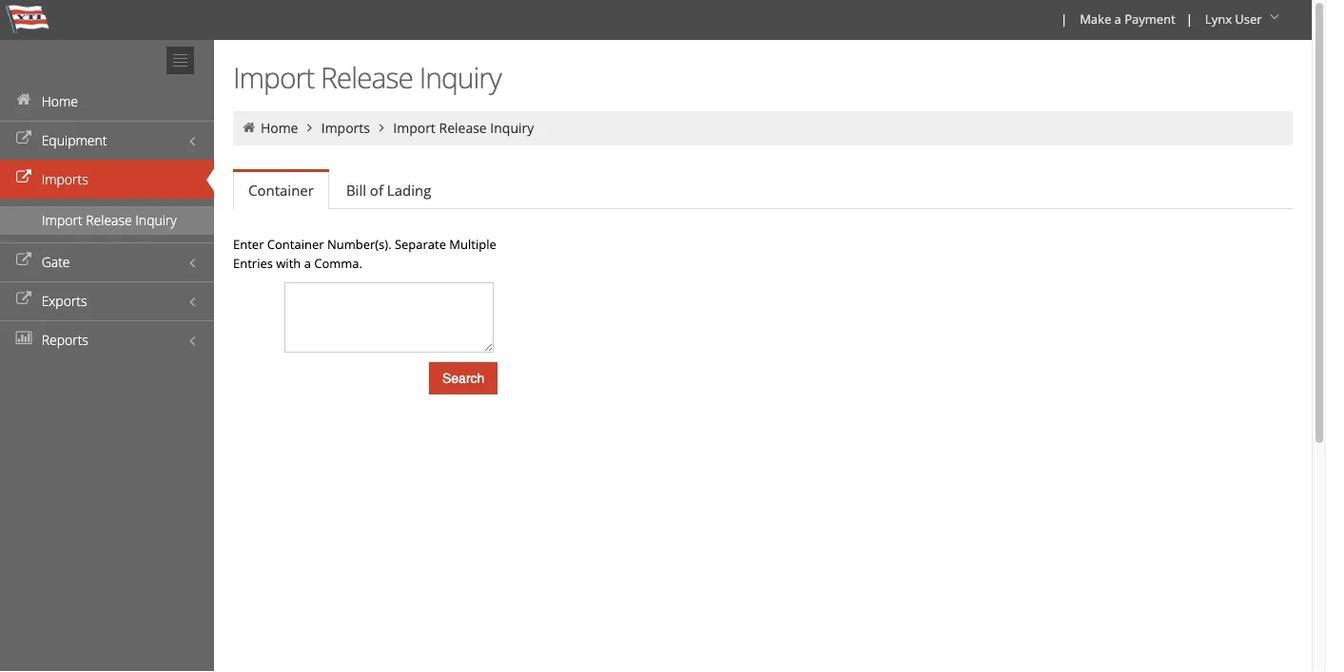 Task type: locate. For each thing, give the bounding box(es) containing it.
home
[[42, 92, 78, 110], [261, 119, 298, 137]]

exports link
[[0, 282, 214, 321]]

| left make
[[1061, 10, 1068, 28]]

1 external link image from the top
[[14, 132, 33, 146]]

3 external link image from the top
[[14, 293, 33, 306]]

1 vertical spatial imports
[[42, 170, 88, 188]]

lynx user
[[1206, 10, 1262, 28]]

make
[[1080, 10, 1112, 28]]

release
[[321, 58, 413, 97], [439, 119, 487, 137], [86, 211, 132, 229]]

1 vertical spatial import release inquiry link
[[0, 206, 214, 235]]

imports link down equipment
[[0, 160, 214, 199]]

external link image inside gate "link"
[[14, 254, 33, 267]]

1 vertical spatial inquiry
[[490, 119, 534, 137]]

imports right angle right image
[[321, 119, 370, 137]]

0 horizontal spatial import release inquiry link
[[0, 206, 214, 235]]

home left angle right image
[[261, 119, 298, 137]]

lynx
[[1206, 10, 1232, 28]]

bill of lading
[[346, 181, 431, 200]]

1 horizontal spatial release
[[321, 58, 413, 97]]

0 vertical spatial import
[[233, 58, 314, 97]]

release up gate "link"
[[86, 211, 132, 229]]

0 horizontal spatial release
[[86, 211, 132, 229]]

reports link
[[0, 321, 214, 360]]

0 horizontal spatial imports link
[[0, 160, 214, 199]]

container
[[248, 181, 314, 200], [267, 236, 324, 253]]

None text field
[[285, 283, 494, 353]]

2 vertical spatial import release inquiry
[[42, 211, 177, 229]]

1 vertical spatial import
[[393, 119, 436, 137]]

container up with
[[267, 236, 324, 253]]

bill
[[346, 181, 366, 200]]

import
[[233, 58, 314, 97], [393, 119, 436, 137], [42, 211, 82, 229]]

external link image for gate
[[14, 254, 33, 267]]

release right angle right icon
[[439, 119, 487, 137]]

enter container number(s).  separate multiple entries with a comma.
[[233, 236, 497, 272]]

|
[[1061, 10, 1068, 28], [1186, 10, 1193, 28]]

import up angle right image
[[233, 58, 314, 97]]

import release inquiry link up gate "link"
[[0, 206, 214, 235]]

2 vertical spatial import
[[42, 211, 82, 229]]

0 horizontal spatial |
[[1061, 10, 1068, 28]]

external link image left gate
[[14, 254, 33, 267]]

0 horizontal spatial home image
[[14, 93, 33, 107]]

import release inquiry
[[233, 58, 501, 97], [393, 119, 534, 137], [42, 211, 177, 229]]

1 horizontal spatial imports link
[[321, 119, 370, 137]]

0 vertical spatial home image
[[14, 93, 33, 107]]

a right with
[[304, 255, 311, 272]]

entries
[[233, 255, 273, 272]]

make a payment link
[[1072, 0, 1183, 40]]

lading
[[387, 181, 431, 200]]

2 external link image from the top
[[14, 254, 33, 267]]

external link image
[[14, 132, 33, 146], [14, 254, 33, 267], [14, 293, 33, 306]]

separate
[[395, 236, 446, 253]]

home image left angle right image
[[241, 121, 257, 134]]

1 vertical spatial import release inquiry
[[393, 119, 534, 137]]

import up gate
[[42, 211, 82, 229]]

0 vertical spatial import release inquiry link
[[393, 119, 534, 137]]

angle right image
[[373, 121, 390, 134]]

import release inquiry link
[[393, 119, 534, 137], [0, 206, 214, 235]]

1 vertical spatial external link image
[[14, 254, 33, 267]]

0 vertical spatial imports
[[321, 119, 370, 137]]

0 vertical spatial import release inquiry
[[233, 58, 501, 97]]

gate
[[42, 253, 70, 271]]

import release inquiry up angle right icon
[[233, 58, 501, 97]]

| left lynx
[[1186, 10, 1193, 28]]

lynx user link
[[1197, 0, 1291, 40]]

container up enter
[[248, 181, 314, 200]]

0 vertical spatial release
[[321, 58, 413, 97]]

0 vertical spatial external link image
[[14, 132, 33, 146]]

imports
[[321, 119, 370, 137], [42, 170, 88, 188]]

imports link right angle right image
[[321, 119, 370, 137]]

import release inquiry right angle right icon
[[393, 119, 534, 137]]

gate link
[[0, 243, 214, 282]]

0 horizontal spatial imports
[[42, 170, 88, 188]]

reports
[[42, 331, 88, 349]]

home link left angle right image
[[261, 119, 298, 137]]

external link image up bar chart icon
[[14, 293, 33, 306]]

home image
[[14, 93, 33, 107], [241, 121, 257, 134]]

2 | from the left
[[1186, 10, 1193, 28]]

0 horizontal spatial a
[[304, 255, 311, 272]]

1 vertical spatial container
[[267, 236, 324, 253]]

a
[[1115, 10, 1122, 28], [304, 255, 311, 272]]

bill of lading link
[[331, 171, 447, 209]]

home up equipment
[[42, 92, 78, 110]]

home image up external link icon
[[14, 93, 33, 107]]

external link image up external link icon
[[14, 132, 33, 146]]

home link
[[0, 82, 214, 121], [261, 119, 298, 137]]

1 horizontal spatial home image
[[241, 121, 257, 134]]

angle down image
[[1266, 10, 1285, 24]]

external link image inside exports link
[[14, 293, 33, 306]]

1 horizontal spatial import release inquiry link
[[393, 119, 534, 137]]

inquiry
[[419, 58, 501, 97], [490, 119, 534, 137], [135, 211, 177, 229]]

1 horizontal spatial a
[[1115, 10, 1122, 28]]

release up angle right icon
[[321, 58, 413, 97]]

import right angle right icon
[[393, 119, 436, 137]]

a right make
[[1115, 10, 1122, 28]]

import release inquiry link right angle right icon
[[393, 119, 534, 137]]

equipment link
[[0, 121, 214, 160]]

home link up equipment
[[0, 82, 214, 121]]

2 vertical spatial external link image
[[14, 293, 33, 306]]

1 horizontal spatial |
[[1186, 10, 1193, 28]]

import release inquiry up gate "link"
[[42, 211, 177, 229]]

imports link
[[321, 119, 370, 137], [0, 160, 214, 199]]

0 vertical spatial a
[[1115, 10, 1122, 28]]

2 horizontal spatial release
[[439, 119, 487, 137]]

1 horizontal spatial imports
[[321, 119, 370, 137]]

0 horizontal spatial import
[[42, 211, 82, 229]]

exports
[[42, 292, 87, 310]]

1 | from the left
[[1061, 10, 1068, 28]]

1 vertical spatial home image
[[241, 121, 257, 134]]

0 vertical spatial home
[[42, 92, 78, 110]]

imports down equipment
[[42, 170, 88, 188]]

0 horizontal spatial home link
[[0, 82, 214, 121]]

1 horizontal spatial home
[[261, 119, 298, 137]]

container link
[[233, 172, 329, 209]]

1 vertical spatial a
[[304, 255, 311, 272]]

0 horizontal spatial home
[[42, 92, 78, 110]]

number(s).
[[327, 236, 392, 253]]

external link image inside equipment link
[[14, 132, 33, 146]]



Task type: vqa. For each thing, say whether or not it's contained in the screenshot.
INQUIRY
yes



Task type: describe. For each thing, give the bounding box(es) containing it.
1 vertical spatial release
[[439, 119, 487, 137]]

external link image for exports
[[14, 293, 33, 306]]

external link image
[[14, 171, 33, 185]]

enter
[[233, 236, 264, 253]]

2 vertical spatial release
[[86, 211, 132, 229]]

user
[[1235, 10, 1262, 28]]

search
[[442, 371, 485, 386]]

0 vertical spatial imports link
[[321, 119, 370, 137]]

bar chart image
[[14, 332, 33, 345]]

external link image for equipment
[[14, 132, 33, 146]]

0 vertical spatial inquiry
[[419, 58, 501, 97]]

0 vertical spatial container
[[248, 181, 314, 200]]

2 vertical spatial inquiry
[[135, 211, 177, 229]]

payment
[[1125, 10, 1176, 28]]

1 vertical spatial home
[[261, 119, 298, 137]]

of
[[370, 181, 383, 200]]

a inside enter container number(s).  separate multiple entries with a comma.
[[304, 255, 311, 272]]

comma.
[[314, 255, 363, 272]]

2 horizontal spatial import
[[393, 119, 436, 137]]

equipment
[[42, 131, 107, 149]]

with
[[276, 255, 301, 272]]

1 horizontal spatial import
[[233, 58, 314, 97]]

multiple
[[449, 236, 497, 253]]

angle right image
[[302, 121, 318, 134]]

1 horizontal spatial home link
[[261, 119, 298, 137]]

container inside enter container number(s).  separate multiple entries with a comma.
[[267, 236, 324, 253]]

1 vertical spatial imports link
[[0, 160, 214, 199]]

search button
[[429, 363, 498, 395]]

make a payment
[[1080, 10, 1176, 28]]



